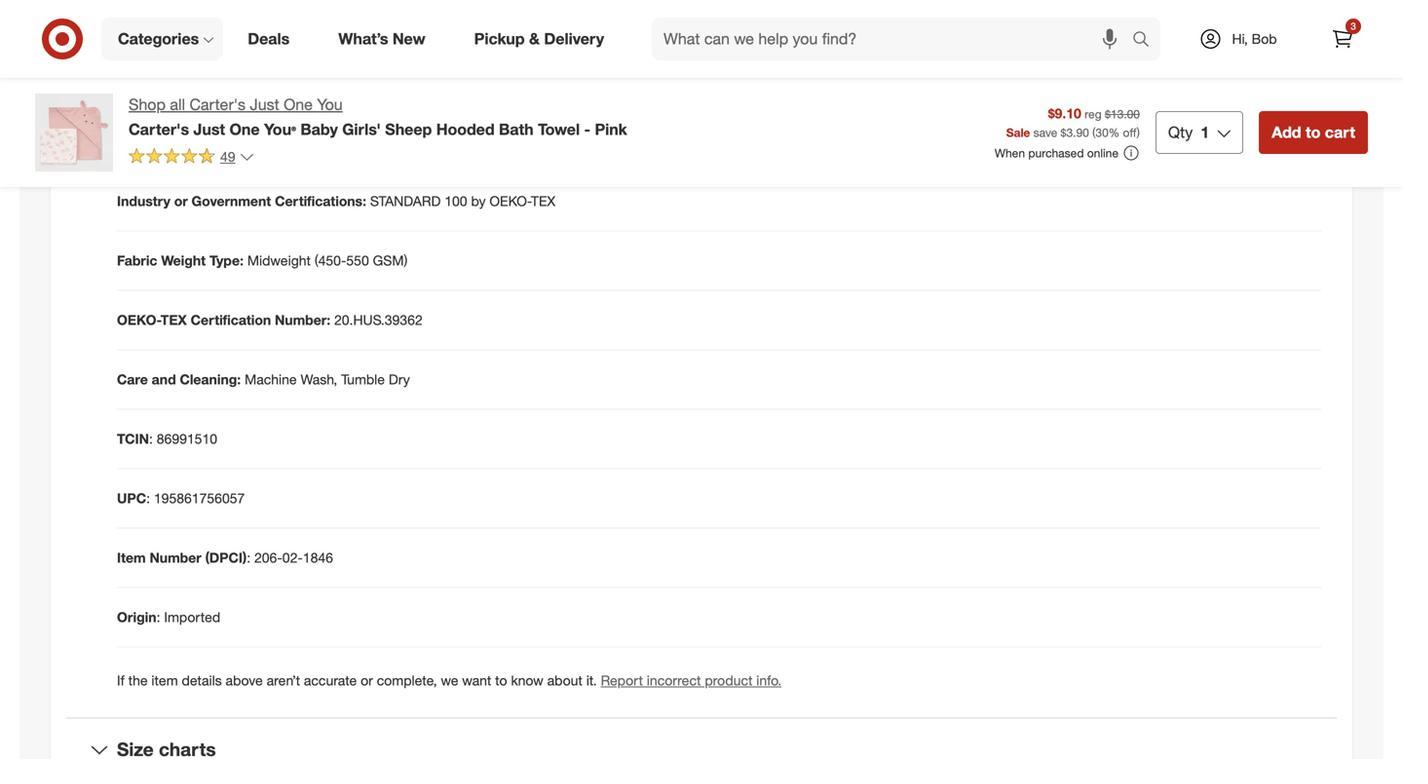 Task type: describe. For each thing, give the bounding box(es) containing it.
info.
[[756, 672, 782, 689]]

when purchased online
[[995, 146, 1119, 160]]

machine
[[245, 371, 297, 388]]

certifications:
[[275, 193, 366, 210]]

&
[[529, 29, 540, 48]]

-
[[584, 120, 591, 139]]

report incorrect product info. button
[[601, 671, 782, 690]]

100
[[445, 193, 467, 210]]

number
[[150, 549, 201, 566]]

off
[[1123, 125, 1137, 140]]

%
[[1109, 125, 1120, 140]]

government
[[191, 193, 271, 210]]

hi, bob
[[1232, 30, 1277, 47]]

: for 195861756057
[[146, 490, 150, 507]]

02-
[[282, 549, 303, 566]]

textile
[[117, 74, 158, 91]]

0 vertical spatial just
[[250, 95, 279, 114]]

(450-
[[315, 252, 346, 269]]

midweight
[[247, 252, 311, 269]]

)
[[1137, 125, 1140, 140]]

origin
[[117, 609, 156, 626]]

tcin : 86991510
[[117, 430, 217, 447]]

incorrect
[[647, 672, 701, 689]]

: for 86991510
[[149, 430, 153, 447]]

$13.00
[[1105, 107, 1140, 121]]

550
[[346, 252, 369, 269]]

0 horizontal spatial one
[[229, 120, 260, 139]]

cotton,
[[254, 74, 299, 91]]

(
[[1092, 125, 1096, 140]]

categories link
[[101, 18, 223, 60]]

tumble
[[341, 371, 385, 388]]

$
[[1061, 125, 1066, 140]]

tcin
[[117, 430, 149, 447]]

categories
[[118, 29, 199, 48]]

baby
[[300, 120, 338, 139]]

if
[[117, 672, 124, 689]]

cart
[[1325, 123, 1355, 142]]

fabric name: terry
[[117, 14, 237, 31]]

1 vertical spatial to
[[495, 672, 507, 689]]

0 horizontal spatial or
[[174, 193, 188, 210]]

number:
[[275, 311, 330, 329]]

20.hus.39362
[[334, 311, 423, 329]]

new
[[393, 29, 425, 48]]

30
[[1096, 125, 1109, 140]]

theme:
[[117, 133, 165, 150]]

gsm)
[[373, 252, 408, 269]]

0 horizontal spatial tex
[[161, 311, 187, 329]]

if the item details above aren't accurate or complete, we want to know about it. report incorrect product info.
[[117, 672, 782, 689]]

bath
[[499, 120, 534, 139]]

cleaning:
[[180, 371, 241, 388]]

1 vertical spatial carter's
[[129, 120, 189, 139]]

3.90
[[1066, 125, 1089, 140]]

195861756057
[[154, 490, 245, 507]]

complete,
[[377, 672, 437, 689]]

qty
[[1168, 123, 1193, 142]]

terry
[[207, 14, 237, 31]]

what's new
[[338, 29, 425, 48]]

all
[[170, 95, 185, 114]]

1 vertical spatial oeko-
[[117, 311, 161, 329]]

accurate
[[304, 672, 357, 689]]

$9.10
[[1048, 105, 1081, 122]]

when
[[995, 146, 1025, 160]]

to inside button
[[1306, 123, 1321, 142]]

1 vertical spatial just
[[193, 120, 225, 139]]

15%
[[303, 74, 331, 91]]

search button
[[1123, 18, 1170, 64]]

it.
[[586, 672, 597, 689]]

and
[[152, 371, 176, 388]]

online
[[1087, 146, 1119, 160]]

material:
[[162, 74, 218, 91]]

we
[[441, 672, 458, 689]]

hooded
[[436, 120, 495, 139]]

item
[[117, 549, 146, 566]]

wash,
[[301, 371, 337, 388]]

the
[[128, 672, 148, 689]]

you
[[317, 95, 343, 114]]

details
[[182, 672, 222, 689]]

fabric weight type: midweight (450-550 gsm)
[[117, 252, 408, 269]]

0 vertical spatial one
[[284, 95, 313, 114]]



Task type: vqa. For each thing, say whether or not it's contained in the screenshot.


Task type: locate. For each thing, give the bounding box(es) containing it.
qty 1
[[1168, 123, 1209, 142]]

aren't
[[267, 672, 300, 689]]

item
[[151, 672, 178, 689]]

industry or government certifications: standard 100 by oeko-tex
[[117, 193, 555, 210]]

0 vertical spatial fabric
[[117, 14, 157, 31]]

polyester
[[334, 74, 391, 91]]

or
[[174, 193, 188, 210], [361, 672, 373, 689]]

1 horizontal spatial or
[[361, 672, 373, 689]]

industry
[[117, 193, 170, 210]]

3
[[1351, 20, 1356, 32]]

just
[[250, 95, 279, 114], [193, 120, 225, 139]]

dry
[[389, 371, 410, 388]]

pickup & delivery link
[[458, 18, 628, 60]]

fabric
[[117, 14, 157, 31], [117, 252, 157, 269]]

image of carter's just one you® baby girls' sheep hooded bath towel - pink image
[[35, 94, 113, 171]]

oeko-tex certification number: 20.hus.39362
[[117, 311, 423, 329]]

deals
[[248, 29, 290, 48]]

towel
[[538, 120, 580, 139]]

just down 'textile material: 85% cotton, 15% polyester'
[[250, 95, 279, 114]]

1
[[1201, 123, 1209, 142]]

know
[[511, 672, 543, 689]]

1 fabric from the top
[[117, 14, 157, 31]]

care
[[117, 371, 148, 388]]

: left 195861756057
[[146, 490, 150, 507]]

imported
[[164, 609, 220, 626]]

: left 86991510
[[149, 430, 153, 447]]

sheep
[[385, 120, 432, 139]]

1 horizontal spatial one
[[284, 95, 313, 114]]

carter's down shop
[[129, 120, 189, 139]]

fabric left name:
[[117, 14, 157, 31]]

1 vertical spatial or
[[361, 672, 373, 689]]

0 horizontal spatial oeko-
[[117, 311, 161, 329]]

one up 49
[[229, 120, 260, 139]]

to right add
[[1306, 123, 1321, 142]]

upc : 195861756057
[[117, 490, 245, 507]]

to right want
[[495, 672, 507, 689]]

1 horizontal spatial tex
[[531, 193, 555, 210]]

1 vertical spatial one
[[229, 120, 260, 139]]

0 vertical spatial or
[[174, 193, 188, 210]]

1 horizontal spatial just
[[250, 95, 279, 114]]

0 vertical spatial to
[[1306, 123, 1321, 142]]

fabric left weight
[[117, 252, 157, 269]]

what's
[[338, 29, 388, 48]]

oeko- up care
[[117, 311, 161, 329]]

49 link
[[129, 147, 255, 169]]

weight
[[161, 252, 206, 269]]

type:
[[209, 252, 244, 269]]

85%
[[222, 74, 250, 91]]

$9.10 reg $13.00 sale save $ 3.90 ( 30 % off )
[[1006, 105, 1140, 140]]

add to cart
[[1272, 123, 1355, 142]]

: for imported
[[156, 609, 160, 626]]

carter's down 85%
[[190, 95, 245, 114]]

(dpci)
[[205, 549, 247, 566]]

item number (dpci) : 206-02-1846
[[117, 549, 333, 566]]

you®
[[264, 120, 296, 139]]

0 horizontal spatial just
[[193, 120, 225, 139]]

deals link
[[231, 18, 314, 60]]

hi,
[[1232, 30, 1248, 47]]

girls'
[[342, 120, 381, 139]]

origin : imported
[[117, 609, 220, 626]]

0 vertical spatial tex
[[531, 193, 555, 210]]

pickup & delivery
[[474, 29, 604, 48]]

fabric for fabric name: terry
[[117, 14, 157, 31]]

0 vertical spatial oeko-
[[489, 193, 531, 210]]

86991510
[[157, 430, 217, 447]]

add to cart button
[[1259, 111, 1368, 154]]

2 fabric from the top
[[117, 252, 157, 269]]

bob
[[1252, 30, 1277, 47]]

purchased
[[1028, 146, 1084, 160]]

certification
[[191, 311, 271, 329]]

report
[[601, 672, 643, 689]]

upc
[[117, 490, 146, 507]]

0 vertical spatial carter's
[[190, 95, 245, 114]]

one down 15%
[[284, 95, 313, 114]]

tex right by
[[531, 193, 555, 210]]

1 horizontal spatial oeko-
[[489, 193, 531, 210]]

tex left certification
[[161, 311, 187, 329]]

standard
[[370, 193, 441, 210]]

1 vertical spatial fabric
[[117, 252, 157, 269]]

by
[[471, 193, 486, 210]]

1 horizontal spatial to
[[1306, 123, 1321, 142]]

oeko-
[[489, 193, 531, 210], [117, 311, 161, 329]]

49
[[220, 148, 235, 165]]

name:
[[161, 14, 203, 31]]

oeko- right by
[[489, 193, 531, 210]]

care and cleaning: machine wash, tumble dry
[[117, 371, 410, 388]]

animals
[[169, 133, 217, 150]]

: left 206-
[[247, 549, 251, 566]]

shop all carter's just one you carter's just one you® baby girls' sheep hooded bath towel - pink
[[129, 95, 627, 139]]

what's new link
[[322, 18, 450, 60]]

carter's
[[190, 95, 245, 114], [129, 120, 189, 139]]

1 vertical spatial tex
[[161, 311, 187, 329]]

or right the accurate
[[361, 672, 373, 689]]

fabric for fabric weight type: midweight (450-550 gsm)
[[117, 252, 157, 269]]

What can we help you find? suggestions appear below search field
[[652, 18, 1137, 60]]

206-
[[254, 549, 282, 566]]

just up 49
[[193, 120, 225, 139]]

1846
[[303, 549, 333, 566]]

about
[[547, 672, 582, 689]]

one
[[284, 95, 313, 114], [229, 120, 260, 139]]

search
[[1123, 31, 1170, 50]]

want
[[462, 672, 491, 689]]

add
[[1272, 123, 1301, 142]]

save
[[1033, 125, 1057, 140]]

: left imported
[[156, 609, 160, 626]]

to
[[1306, 123, 1321, 142], [495, 672, 507, 689]]

or right "industry"
[[174, 193, 188, 210]]

0 horizontal spatial to
[[495, 672, 507, 689]]

delivery
[[544, 29, 604, 48]]

pink
[[595, 120, 627, 139]]

pickup
[[474, 29, 525, 48]]

tex
[[531, 193, 555, 210], [161, 311, 187, 329]]



